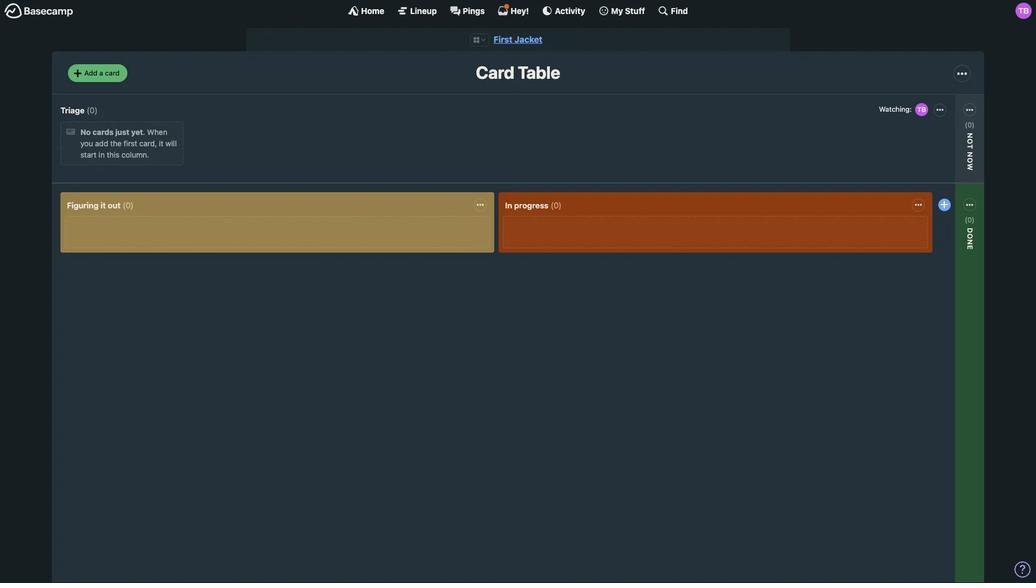 Task type: locate. For each thing, give the bounding box(es) containing it.
in progress (0)
[[505, 200, 562, 210]]

watching: left tyler black image
[[880, 105, 912, 113]]

1 vertical spatial n
[[966, 239, 975, 245]]

3 o from the top
[[966, 233, 975, 239]]

home
[[361, 6, 385, 15]]

first jacket link
[[494, 35, 543, 44]]

the
[[110, 139, 122, 148]]

None submit
[[899, 155, 974, 168], [899, 250, 974, 263], [899, 155, 974, 168], [899, 250, 974, 263]]

1 vertical spatial it
[[101, 200, 106, 210]]

1 horizontal spatial it
[[159, 139, 164, 148]]

hey!
[[511, 6, 529, 15]]

figuring it out link
[[67, 200, 121, 210]]

1 vertical spatial o
[[966, 158, 975, 163]]

n down d
[[966, 239, 975, 245]]

find button
[[658, 5, 688, 16]]

2 n from the top
[[966, 239, 975, 245]]

o down 't'
[[966, 158, 975, 163]]

0 vertical spatial o
[[966, 139, 975, 144]]

watching:
[[880, 105, 912, 113], [901, 237, 936, 246]]

add a card
[[84, 69, 120, 77]]

n
[[966, 152, 975, 158], [966, 239, 975, 245]]

lineup
[[410, 6, 437, 15]]

no cards just yet
[[80, 128, 143, 137]]

triage (0)
[[60, 105, 98, 115]]

0 vertical spatial it
[[159, 139, 164, 148]]

1 o from the top
[[966, 139, 975, 144]]

this
[[107, 150, 119, 159]]

n o t n o w
[[966, 133, 975, 171]]

in progress link
[[505, 200, 549, 210]]

o up w
[[966, 139, 975, 144]]

0 vertical spatial n
[[966, 152, 975, 158]]

first
[[494, 35, 513, 44]]

first jacket
[[494, 35, 543, 44]]

it
[[159, 139, 164, 148], [101, 200, 106, 210]]

t
[[966, 144, 975, 149]]

(0) right the triage link
[[87, 105, 98, 115]]

card
[[105, 69, 120, 77]]

o
[[966, 139, 975, 144], [966, 158, 975, 163], [966, 233, 975, 239]]

you
[[80, 139, 93, 148]]

it left will
[[159, 139, 164, 148]]

o up e
[[966, 233, 975, 239]]

n down 't'
[[966, 152, 975, 158]]

my
[[612, 6, 623, 15]]

watching: left d o n e
[[901, 237, 936, 246]]

2 vertical spatial o
[[966, 233, 975, 239]]

table
[[518, 62, 561, 83]]

o for d o n e
[[966, 233, 975, 239]]

(0) up n
[[965, 120, 975, 129]]

(0)
[[87, 105, 98, 115], [965, 120, 975, 129], [123, 200, 134, 210], [551, 200, 562, 210], [965, 215, 975, 224]]

figuring
[[67, 200, 99, 210]]

in
[[99, 150, 105, 159]]

first
[[124, 139, 137, 148]]

my stuff
[[612, 6, 645, 15]]

it left "out"
[[101, 200, 106, 210]]

add
[[84, 69, 97, 77]]

start
[[80, 150, 97, 159]]

a
[[99, 69, 103, 77]]

just
[[115, 128, 129, 137]]

main element
[[0, 0, 1037, 21]]

column.
[[122, 150, 149, 159]]

e
[[966, 245, 975, 250]]



Task type: vqa. For each thing, say whether or not it's contained in the screenshot.
the Assignments
no



Task type: describe. For each thing, give the bounding box(es) containing it.
triage link
[[60, 105, 85, 115]]

progress
[[515, 200, 549, 210]]

hey! button
[[498, 4, 529, 16]]

yet
[[131, 128, 143, 137]]

(0) right "out"
[[123, 200, 134, 210]]

find
[[671, 6, 688, 15]]

(0) right the progress
[[551, 200, 562, 210]]

card,
[[139, 139, 157, 148]]

0 horizontal spatial it
[[101, 200, 106, 210]]

in
[[505, 200, 513, 210]]

o for n o t n o w
[[966, 139, 975, 144]]

triage
[[60, 105, 85, 115]]

(0) up d
[[965, 215, 975, 224]]

.
[[143, 128, 145, 137]]

activity link
[[542, 5, 586, 16]]

when
[[147, 128, 167, 137]]

d
[[966, 228, 975, 233]]

w
[[966, 163, 975, 171]]

no
[[80, 128, 91, 137]]

lineup link
[[398, 5, 437, 16]]

card
[[476, 62, 515, 83]]

my stuff button
[[599, 5, 645, 16]]

activity
[[555, 6, 586, 15]]

tyler black image
[[1016, 3, 1032, 19]]

jacket
[[515, 35, 543, 44]]

home link
[[348, 5, 385, 16]]

switch accounts image
[[4, 3, 73, 19]]

d o n e
[[966, 228, 975, 250]]

n
[[966, 133, 975, 139]]

cards
[[93, 128, 114, 137]]

tyler black image
[[914, 102, 930, 117]]

0 vertical spatial watching:
[[880, 105, 912, 113]]

card table
[[476, 62, 561, 83]]

2 o from the top
[[966, 158, 975, 163]]

. when you add the first card, it will start in this column.
[[80, 128, 177, 159]]

figuring it out (0)
[[67, 200, 134, 210]]

pings
[[463, 6, 485, 15]]

stuff
[[625, 6, 645, 15]]

out
[[108, 200, 121, 210]]

add a card link
[[68, 64, 127, 82]]

will
[[166, 139, 177, 148]]

pings button
[[450, 5, 485, 16]]

1 vertical spatial watching:
[[901, 237, 936, 246]]

add
[[95, 139, 108, 148]]

it inside . when you add the first card, it will start in this column.
[[159, 139, 164, 148]]

1 n from the top
[[966, 152, 975, 158]]



